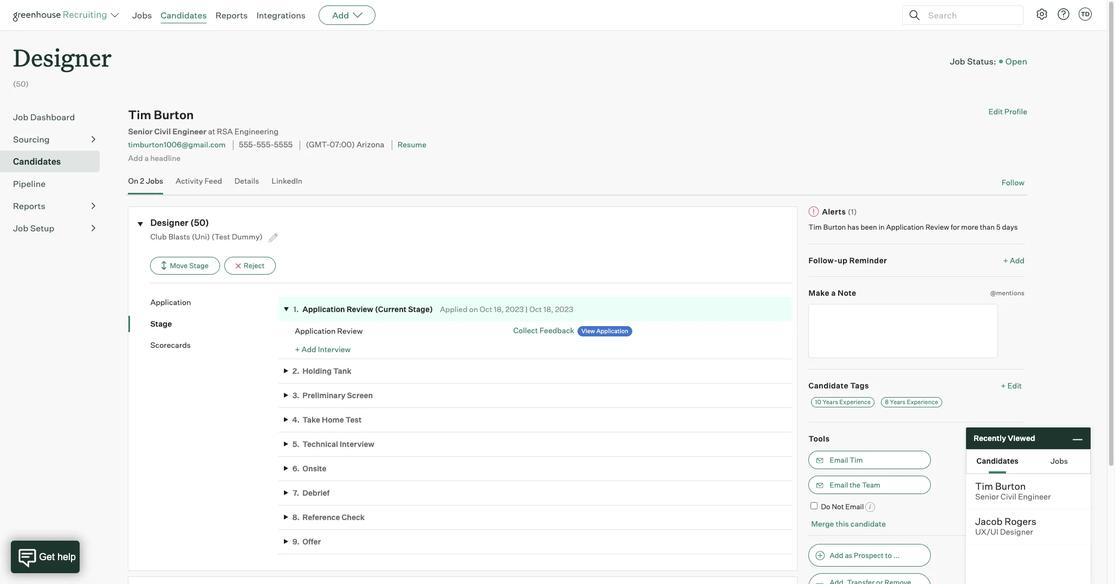 Task type: locate. For each thing, give the bounding box(es) containing it.
on
[[469, 304, 478, 314]]

designer up the blasts
[[150, 217, 188, 228]]

555-555-5555
[[239, 140, 293, 150]]

rsa
[[217, 127, 233, 137]]

+ edit
[[1001, 381, 1022, 390]]

8. reference check
[[292, 513, 365, 522]]

review
[[926, 223, 949, 231], [347, 304, 373, 314], [337, 326, 363, 335]]

1 experience from the left
[[839, 398, 871, 406]]

1 horizontal spatial experience
[[907, 398, 938, 406]]

add as prospect to ...
[[830, 551, 900, 560]]

0 vertical spatial +
[[1003, 256, 1008, 265]]

email for email tim
[[830, 455, 848, 464]]

burton up timburton1006@gmail.com
[[154, 107, 194, 122]]

job left "status:"
[[950, 56, 965, 67]]

experience for 8 years experience
[[907, 398, 938, 406]]

email the team button
[[809, 476, 931, 494]]

preliminary
[[302, 391, 345, 400]]

sourcing link
[[13, 133, 95, 146]]

team
[[862, 480, 880, 489]]

follow link
[[1002, 177, 1025, 188]]

1 vertical spatial interview
[[340, 439, 374, 449]]

1 horizontal spatial a
[[831, 288, 836, 298]]

application up application review
[[302, 304, 345, 314]]

edit up viewed
[[1008, 381, 1022, 390]]

email left the
[[830, 480, 848, 489]]

1 horizontal spatial 18,
[[544, 304, 553, 314]]

1 vertical spatial a
[[831, 288, 836, 298]]

+ up recently viewed
[[1001, 381, 1006, 390]]

reports link down pipeline link
[[13, 200, 95, 213]]

(50) up (uni)
[[190, 217, 209, 228]]

more
[[961, 223, 978, 231]]

job for job dashboard
[[13, 112, 28, 123]]

0 vertical spatial stage
[[189, 261, 209, 270]]

engineer
[[172, 127, 206, 137], [1018, 492, 1051, 502]]

1 vertical spatial review
[[347, 304, 373, 314]]

2 2023 from the left
[[555, 304, 573, 314]]

on 2 jobs
[[128, 176, 163, 185]]

reject button
[[224, 257, 276, 275]]

stage up scorecards on the bottom of page
[[150, 319, 172, 328]]

0 horizontal spatial oct
[[480, 304, 492, 314]]

designer
[[13, 41, 112, 73], [150, 217, 188, 228], [1000, 527, 1033, 537]]

civil
[[154, 127, 171, 137], [1001, 492, 1016, 502]]

1 vertical spatial burton
[[823, 223, 846, 231]]

0 vertical spatial civil
[[154, 127, 171, 137]]

0 horizontal spatial burton
[[154, 107, 194, 122]]

senior up jacob
[[975, 492, 999, 502]]

candidates
[[161, 10, 207, 21], [13, 156, 61, 167], [977, 456, 1019, 465]]

add for add as prospect to ...
[[830, 551, 843, 560]]

experience right 8
[[907, 398, 938, 406]]

a
[[144, 153, 149, 162], [831, 288, 836, 298]]

2 vertical spatial job
[[13, 223, 28, 234]]

take
[[302, 415, 320, 424]]

view application
[[581, 327, 628, 335]]

burton up rogers
[[995, 480, 1026, 492]]

tim up add a headline
[[128, 107, 151, 122]]

1 horizontal spatial senior
[[975, 492, 999, 502]]

engineer inside tim burton senior civil engineer at rsa engineering
[[172, 127, 206, 137]]

8.
[[292, 513, 300, 522]]

for
[[951, 223, 960, 231]]

years right 10
[[823, 398, 838, 406]]

0 vertical spatial senior
[[128, 127, 153, 137]]

1 vertical spatial email
[[830, 480, 848, 489]]

been
[[861, 223, 877, 231]]

0 horizontal spatial candidates
[[13, 156, 61, 167]]

review left for
[[926, 223, 949, 231]]

candidates link right jobs link
[[161, 10, 207, 21]]

Search text field
[[926, 7, 1013, 23]]

tim inside button
[[850, 455, 863, 464]]

Do Not Email checkbox
[[811, 502, 818, 509]]

designer right ux/ui
[[1000, 527, 1033, 537]]

experience inside "link"
[[907, 398, 938, 406]]

tools
[[809, 434, 830, 443]]

burton for tim burton senior civil engineer at rsa engineering
[[154, 107, 194, 122]]

years right 8
[[890, 398, 906, 406]]

2 horizontal spatial candidates
[[977, 456, 1019, 465]]

0 vertical spatial burton
[[154, 107, 194, 122]]

2 vertical spatial +
[[1001, 381, 1006, 390]]

job left setup
[[13, 223, 28, 234]]

1 vertical spatial engineer
[[1018, 492, 1051, 502]]

2 vertical spatial burton
[[995, 480, 1026, 492]]

years inside "link"
[[890, 398, 906, 406]]

setup
[[30, 223, 54, 234]]

1 vertical spatial reports link
[[13, 200, 95, 213]]

5
[[996, 223, 1001, 231]]

0 horizontal spatial designer
[[13, 41, 112, 73]]

2 oct from the left
[[529, 304, 542, 314]]

profile
[[1005, 107, 1027, 116]]

resume
[[398, 140, 426, 149]]

greenhouse recruiting image
[[13, 9, 111, 22]]

1 horizontal spatial 2023
[[555, 304, 573, 314]]

0 horizontal spatial 18,
[[494, 304, 504, 314]]

1 horizontal spatial civil
[[1001, 492, 1016, 502]]

18,
[[494, 304, 504, 314], [544, 304, 553, 314]]

in
[[879, 223, 885, 231]]

days
[[1002, 223, 1018, 231]]

2
[[140, 176, 144, 185]]

0 vertical spatial a
[[144, 153, 149, 162]]

1 oct from the left
[[480, 304, 492, 314]]

stage inside button
[[189, 261, 209, 270]]

alerts
[[822, 207, 846, 216]]

+ for + edit
[[1001, 381, 1006, 390]]

None text field
[[809, 304, 998, 358]]

1 vertical spatial edit
[[1008, 381, 1022, 390]]

2 experience from the left
[[907, 398, 938, 406]]

1 vertical spatial candidates link
[[13, 155, 95, 168]]

1 horizontal spatial years
[[890, 398, 906, 406]]

experience down tags
[[839, 398, 871, 406]]

jacob rogers ux/ui designer
[[975, 515, 1037, 537]]

2 555- from the left
[[256, 140, 274, 150]]

1 horizontal spatial oct
[[529, 304, 542, 314]]

0 horizontal spatial candidates link
[[13, 155, 95, 168]]

tim
[[128, 107, 151, 122], [809, 223, 822, 231], [850, 455, 863, 464], [975, 480, 993, 492]]

tank
[[333, 366, 352, 375]]

0 horizontal spatial stage
[[150, 319, 172, 328]]

email up the email the team
[[830, 455, 848, 464]]

stage
[[189, 261, 209, 270], [150, 319, 172, 328]]

move stage
[[170, 261, 209, 270]]

1 horizontal spatial stage
[[189, 261, 209, 270]]

1 vertical spatial civil
[[1001, 492, 1016, 502]]

review down 1. application review (current stage)
[[337, 326, 363, 335]]

engineer up timburton1006@gmail.com link
[[172, 127, 206, 137]]

2023
[[505, 304, 524, 314], [555, 304, 573, 314]]

job setup link
[[13, 222, 95, 235]]

tim up the
[[850, 455, 863, 464]]

0 vertical spatial job
[[950, 56, 965, 67]]

0 horizontal spatial experience
[[839, 398, 871, 406]]

18, right on
[[494, 304, 504, 314]]

email tim
[[830, 455, 863, 464]]

8
[[885, 398, 889, 406]]

to
[[885, 551, 892, 560]]

0 vertical spatial email
[[830, 455, 848, 464]]

0 vertical spatial review
[[926, 223, 949, 231]]

senior
[[128, 127, 153, 137], [975, 492, 999, 502]]

0 horizontal spatial years
[[823, 398, 838, 406]]

candidates right jobs link
[[161, 10, 207, 21]]

email
[[830, 455, 848, 464], [830, 480, 848, 489], [845, 502, 864, 511]]

1 years from the left
[[823, 398, 838, 406]]

0 vertical spatial candidates
[[161, 10, 207, 21]]

reports down pipeline
[[13, 201, 45, 211]]

1 horizontal spatial designer
[[150, 217, 188, 228]]

0 horizontal spatial reports link
[[13, 200, 95, 213]]

1 18, from the left
[[494, 304, 504, 314]]

tim for tim burton senior civil engineer
[[975, 480, 993, 492]]

candidates down recently viewed
[[977, 456, 1019, 465]]

stage)
[[408, 304, 433, 314]]

0 horizontal spatial edit
[[989, 107, 1003, 116]]

senior inside tim burton senior civil engineer at rsa engineering
[[128, 127, 153, 137]]

interview down test
[[340, 439, 374, 449]]

0 vertical spatial edit
[[989, 107, 1003, 116]]

civil inside tim burton senior civil engineer at rsa engineering
[[154, 127, 171, 137]]

edit left profile
[[989, 107, 1003, 116]]

do not email
[[821, 502, 864, 511]]

tim for tim burton has been in application review for more than 5 days
[[809, 223, 822, 231]]

td button
[[1079, 8, 1092, 21]]

stage right move
[[189, 261, 209, 270]]

(test
[[212, 232, 230, 241]]

1 vertical spatial candidates
[[13, 156, 61, 167]]

1 horizontal spatial engineer
[[1018, 492, 1051, 502]]

pipeline
[[13, 178, 46, 189]]

2 years from the left
[[890, 398, 906, 406]]

tim inside tim burton senior civil engineer at rsa engineering
[[128, 107, 151, 122]]

candidates link
[[161, 10, 207, 21], [13, 155, 95, 168]]

2 horizontal spatial burton
[[995, 480, 1026, 492]]

1 horizontal spatial reports link
[[215, 10, 248, 21]]

candidate
[[851, 519, 886, 529]]

job up sourcing
[[13, 112, 28, 123]]

review left (current
[[347, 304, 373, 314]]

+ add interview link
[[295, 345, 351, 354]]

civil up rogers
[[1001, 492, 1016, 502]]

blasts
[[168, 232, 190, 241]]

10 years experience link
[[811, 397, 875, 408]]

linkedin link
[[272, 176, 302, 192]]

burton inside tim burton senior civil engineer
[[995, 480, 1026, 492]]

headline
[[150, 153, 181, 162]]

civil for tim burton senior civil engineer at rsa engineering
[[154, 127, 171, 137]]

add button
[[319, 5, 376, 25]]

0 vertical spatial candidates link
[[161, 10, 207, 21]]

0 vertical spatial reports
[[215, 10, 248, 21]]

0 horizontal spatial 2023
[[505, 304, 524, 314]]

2 horizontal spatial designer
[[1000, 527, 1033, 537]]

add inside popup button
[[332, 10, 349, 21]]

1 vertical spatial (50)
[[190, 217, 209, 228]]

2 vertical spatial designer
[[1000, 527, 1033, 537]]

senior inside tim burton senior civil engineer
[[975, 492, 999, 502]]

1 horizontal spatial burton
[[823, 223, 846, 231]]

engineer up rogers
[[1018, 492, 1051, 502]]

engineer inside tim burton senior civil engineer
[[1018, 492, 1051, 502]]

interview down application review
[[318, 345, 351, 354]]

job
[[950, 56, 965, 67], [13, 112, 28, 123], [13, 223, 28, 234]]

burton
[[154, 107, 194, 122], [823, 223, 846, 231], [995, 480, 1026, 492]]

oct right on
[[480, 304, 492, 314]]

2023 left |
[[505, 304, 524, 314]]

0 horizontal spatial a
[[144, 153, 149, 162]]

0 horizontal spatial senior
[[128, 127, 153, 137]]

1 vertical spatial job
[[13, 112, 28, 123]]

candidates down sourcing
[[13, 156, 61, 167]]

tim up follow-
[[809, 223, 822, 231]]

oct right |
[[529, 304, 542, 314]]

+ up 2.
[[295, 345, 300, 354]]

1 vertical spatial reports
[[13, 201, 45, 211]]

reports link
[[215, 10, 248, 21], [13, 200, 95, 213]]

application review
[[295, 326, 363, 335]]

designer link
[[13, 30, 112, 75]]

designer for designer
[[13, 41, 112, 73]]

details link
[[234, 176, 259, 192]]

senior for tim burton senior civil engineer at rsa engineering
[[128, 127, 153, 137]]

0 vertical spatial interview
[[318, 345, 351, 354]]

designer inside jacob rogers ux/ui designer
[[1000, 527, 1033, 537]]

follow
[[1002, 178, 1025, 187]]

18, up collect feedback link
[[544, 304, 553, 314]]

years
[[823, 398, 838, 406], [890, 398, 906, 406]]

0 horizontal spatial (50)
[[13, 79, 29, 88]]

0 vertical spatial designer
[[13, 41, 112, 73]]

oct
[[480, 304, 492, 314], [529, 304, 542, 314]]

a left note
[[831, 288, 836, 298]]

1 vertical spatial senior
[[975, 492, 999, 502]]

2023 up feedback
[[555, 304, 573, 314]]

burton inside tim burton senior civil engineer at rsa engineering
[[154, 107, 194, 122]]

holding
[[302, 366, 332, 375]]

(1)
[[848, 207, 857, 216]]

0 vertical spatial engineer
[[172, 127, 206, 137]]

burton down the 'alerts'
[[823, 223, 846, 231]]

+ up the '@mentions' at the right of the page
[[1003, 256, 1008, 265]]

designer down greenhouse recruiting "image"
[[13, 41, 112, 73]]

tim inside tim burton senior civil engineer
[[975, 480, 993, 492]]

job for job setup
[[13, 223, 28, 234]]

2 vertical spatial email
[[845, 502, 864, 511]]

0 vertical spatial (50)
[[13, 79, 29, 88]]

candidates link up pipeline link
[[13, 155, 95, 168]]

reports link left integrations 'link'
[[215, 10, 248, 21]]

engineer for tim burton senior civil engineer
[[1018, 492, 1051, 502]]

up
[[838, 256, 848, 265]]

civil inside tim burton senior civil engineer
[[1001, 492, 1016, 502]]

senior up add a headline
[[128, 127, 153, 137]]

reports left integrations 'link'
[[215, 10, 248, 21]]

a left headline
[[144, 153, 149, 162]]

interview
[[318, 345, 351, 354], [340, 439, 374, 449]]

1 vertical spatial designer
[[150, 217, 188, 228]]

application down move
[[150, 298, 191, 307]]

test
[[346, 415, 362, 424]]

civil for tim burton senior civil engineer
[[1001, 492, 1016, 502]]

(50) up job dashboard at the top
[[13, 79, 29, 88]]

civil up timburton1006@gmail.com
[[154, 127, 171, 137]]

tim up jacob
[[975, 480, 993, 492]]

recently
[[974, 434, 1006, 443]]

2 vertical spatial jobs
[[1051, 456, 1068, 465]]

tab list
[[967, 450, 1090, 474]]

1 vertical spatial +
[[295, 345, 300, 354]]

add inside button
[[830, 551, 843, 560]]

1 vertical spatial stage
[[150, 319, 172, 328]]

9. offer
[[292, 537, 321, 546]]

engineer for tim burton senior civil engineer at rsa engineering
[[172, 127, 206, 137]]

0 horizontal spatial civil
[[154, 127, 171, 137]]

email right not
[[845, 502, 864, 511]]

07:00)
[[330, 140, 355, 150]]

a for make
[[831, 288, 836, 298]]

0 vertical spatial reports link
[[215, 10, 248, 21]]

0 horizontal spatial engineer
[[172, 127, 206, 137]]



Task type: describe. For each thing, give the bounding box(es) containing it.
1 2023 from the left
[[505, 304, 524, 314]]

prospect
[[854, 551, 884, 560]]

job dashboard
[[13, 112, 75, 123]]

viewed
[[1008, 434, 1035, 443]]

scorecards link
[[150, 340, 279, 350]]

application right view on the bottom right of the page
[[596, 327, 628, 335]]

tim burton senior civil engineer at rsa engineering
[[128, 107, 279, 137]]

scorecards
[[150, 340, 191, 350]]

sourcing
[[13, 134, 50, 145]]

view application link
[[578, 326, 632, 337]]

email for email the team
[[830, 480, 848, 489]]

td button
[[1077, 5, 1094, 23]]

a for add
[[144, 153, 149, 162]]

interview for + add interview
[[318, 345, 351, 354]]

7. debrief
[[293, 488, 330, 497]]

integrations link
[[257, 10, 306, 21]]

candidate
[[809, 381, 849, 390]]

designer for designer (50)
[[150, 217, 188, 228]]

+ add interview
[[295, 345, 351, 354]]

1 horizontal spatial edit
[[1008, 381, 1022, 390]]

7.
[[293, 488, 299, 497]]

linkedin
[[272, 176, 302, 185]]

timburton1006@gmail.com
[[128, 140, 226, 149]]

+ for + add
[[1003, 256, 1008, 265]]

application up the + add interview link
[[295, 326, 336, 335]]

2.
[[292, 366, 299, 375]]

reference
[[302, 513, 340, 522]]

move
[[170, 261, 188, 270]]

2. holding tank
[[292, 366, 352, 375]]

resume link
[[398, 140, 426, 149]]

move stage button
[[150, 257, 220, 275]]

activity
[[176, 176, 203, 185]]

on 2 jobs link
[[128, 176, 163, 192]]

make
[[809, 288, 830, 298]]

at
[[208, 127, 215, 137]]

designer (50)
[[150, 217, 209, 228]]

5555
[[274, 140, 293, 150]]

applied on  oct 18, 2023 | oct 18, 2023
[[440, 304, 573, 314]]

feedback
[[540, 326, 574, 335]]

activity feed
[[176, 176, 222, 185]]

pipeline link
[[13, 177, 95, 190]]

experience for 10 years experience
[[839, 398, 871, 406]]

dashboard
[[30, 112, 75, 123]]

tab list containing candidates
[[967, 450, 1090, 474]]

add as prospect to ... button
[[809, 544, 931, 567]]

job for job status:
[[950, 56, 965, 67]]

onsite
[[302, 464, 327, 473]]

4.
[[292, 415, 300, 424]]

the
[[850, 480, 861, 489]]

follow-
[[809, 256, 838, 265]]

do
[[821, 502, 830, 511]]

1 vertical spatial jobs
[[146, 176, 163, 185]]

years for 8
[[890, 398, 906, 406]]

reject
[[244, 261, 265, 270]]

jobs link
[[132, 10, 152, 21]]

status:
[[967, 56, 996, 67]]

jacob
[[975, 515, 1003, 527]]

this
[[836, 519, 849, 529]]

engineering
[[235, 127, 279, 137]]

tim for tim burton senior civil engineer at rsa engineering
[[128, 107, 151, 122]]

(uni)
[[192, 232, 210, 241]]

add for add a headline
[[128, 153, 143, 162]]

interview for 5. technical interview
[[340, 439, 374, 449]]

rogers
[[1005, 515, 1037, 527]]

club
[[150, 232, 167, 241]]

0 horizontal spatial reports
[[13, 201, 45, 211]]

configure image
[[1036, 8, 1049, 21]]

2 vertical spatial review
[[337, 326, 363, 335]]

application right in
[[886, 223, 924, 231]]

reminder
[[849, 256, 887, 265]]

applied
[[440, 304, 468, 314]]

check
[[342, 513, 365, 522]]

0 vertical spatial jobs
[[132, 10, 152, 21]]

merge this candidate
[[811, 519, 886, 529]]

as
[[845, 551, 853, 560]]

add a headline
[[128, 153, 181, 162]]

collect feedback link
[[513, 326, 574, 335]]

3.
[[293, 391, 299, 400]]

senior for tim burton senior civil engineer
[[975, 492, 999, 502]]

open
[[1006, 56, 1027, 67]]

1 horizontal spatial candidates link
[[161, 10, 207, 21]]

tim burton has been in application review for more than 5 days
[[809, 223, 1018, 231]]

on
[[128, 176, 138, 185]]

1 555- from the left
[[239, 140, 256, 150]]

(gmt-
[[306, 140, 330, 150]]

3. preliminary screen
[[293, 391, 373, 400]]

1 horizontal spatial (50)
[[190, 217, 209, 228]]

has
[[848, 223, 859, 231]]

1. application review (current stage)
[[293, 304, 433, 314]]

add for add
[[332, 10, 349, 21]]

+ add link
[[1003, 255, 1025, 266]]

5.
[[292, 439, 299, 449]]

+ for + add interview
[[295, 345, 300, 354]]

activity feed link
[[176, 176, 222, 192]]

not
[[832, 502, 844, 511]]

years for 10
[[823, 398, 838, 406]]

club blasts (uni) (test dummy)
[[150, 232, 264, 241]]

tags
[[850, 381, 869, 390]]

note
[[838, 288, 856, 298]]

9.
[[292, 537, 300, 546]]

1 horizontal spatial reports
[[215, 10, 248, 21]]

feed
[[205, 176, 222, 185]]

1 horizontal spatial candidates
[[161, 10, 207, 21]]

home
[[322, 415, 344, 424]]

2 vertical spatial candidates
[[977, 456, 1019, 465]]

details
[[234, 176, 259, 185]]

burton for tim burton has been in application review for more than 5 days
[[823, 223, 846, 231]]

2 18, from the left
[[544, 304, 553, 314]]

burton for tim burton senior civil engineer
[[995, 480, 1026, 492]]

edit profile
[[989, 107, 1027, 116]]

8 years experience link
[[881, 397, 942, 408]]

td
[[1081, 10, 1090, 18]]

@mentions link
[[990, 288, 1025, 298]]



Task type: vqa. For each thing, say whether or not it's contained in the screenshot.
Francisco
no



